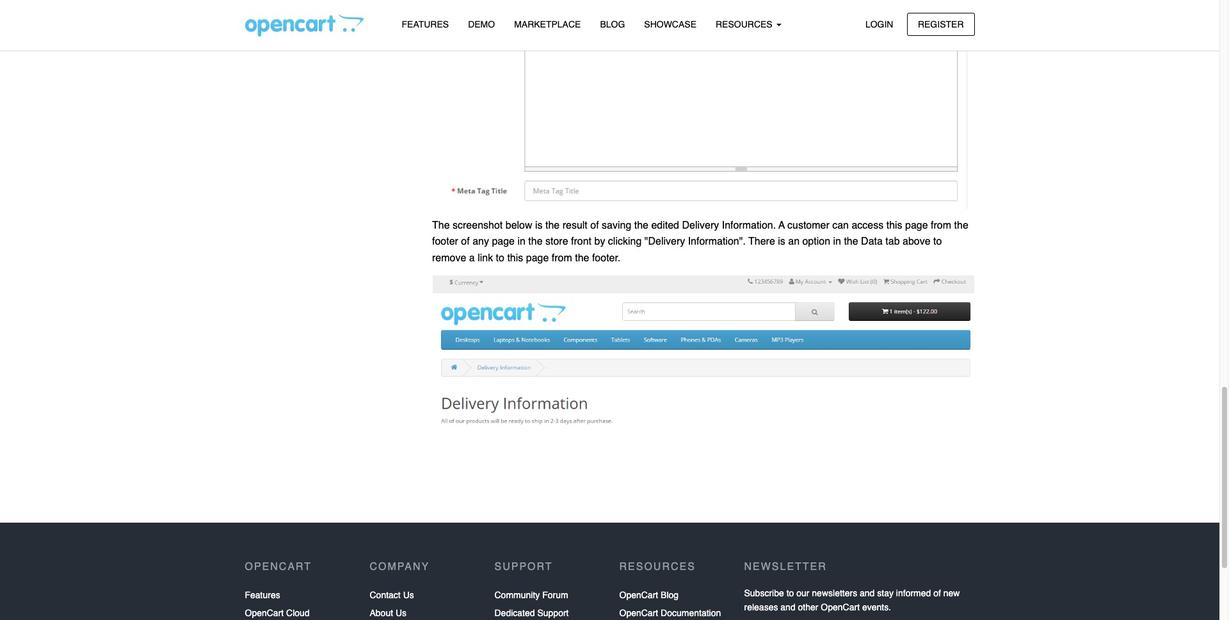 Task type: locate. For each thing, give the bounding box(es) containing it.
0 vertical spatial resources
[[716, 19, 775, 29]]

contact
[[370, 590, 401, 600]]

events.
[[863, 602, 892, 612]]

is
[[535, 219, 543, 231], [778, 236, 786, 247]]

1 horizontal spatial of
[[591, 219, 599, 231]]

and up events. at the right bottom of the page
[[860, 588, 875, 598]]

support inside 'link'
[[538, 608, 569, 618]]

1 horizontal spatial and
[[860, 588, 875, 598]]

marketplace link
[[505, 13, 591, 36]]

the
[[546, 219, 560, 231], [635, 219, 649, 231], [955, 219, 969, 231], [529, 236, 543, 247], [844, 236, 859, 247], [575, 252, 590, 264]]

edited
[[652, 219, 680, 231]]

opencart for opencart blog
[[620, 590, 659, 600]]

demo link
[[459, 13, 505, 36]]

support up community
[[495, 561, 553, 572]]

1 vertical spatial page
[[492, 236, 515, 247]]

in down below
[[518, 236, 526, 247]]

can
[[833, 219, 849, 231]]

about us link
[[370, 604, 407, 620]]

1 vertical spatial from
[[552, 252, 572, 264]]

opencart down the opencart blog link on the right of the page
[[620, 608, 659, 618]]

0 vertical spatial of
[[591, 219, 599, 231]]

1 horizontal spatial to
[[787, 588, 794, 598]]

opencart for opencart cloud
[[245, 608, 284, 618]]

1 horizontal spatial features
[[402, 19, 449, 29]]

dedicated
[[495, 608, 535, 618]]

page right any
[[492, 236, 515, 247]]

this up tab
[[887, 219, 903, 231]]

0 horizontal spatial blog
[[600, 19, 625, 29]]

0 horizontal spatial of
[[461, 236, 470, 247]]

opencart documentation link
[[620, 604, 721, 620]]

2 vertical spatial to
[[787, 588, 794, 598]]

newsletter
[[745, 561, 827, 572]]

store
[[546, 236, 569, 247]]

link
[[478, 252, 493, 264]]

about us
[[370, 608, 407, 618]]

0 vertical spatial features link
[[392, 13, 459, 36]]

1 vertical spatial support
[[538, 608, 569, 618]]

1 vertical spatial to
[[496, 252, 505, 264]]

features
[[402, 19, 449, 29], [245, 590, 280, 600]]

us right contact
[[403, 590, 414, 600]]

cloud
[[286, 608, 310, 618]]

community
[[495, 590, 540, 600]]

opencart left cloud
[[245, 608, 284, 618]]

0 vertical spatial features
[[402, 19, 449, 29]]

0 vertical spatial is
[[535, 219, 543, 231]]

contact us
[[370, 590, 414, 600]]

to
[[934, 236, 942, 247], [496, 252, 505, 264], [787, 588, 794, 598]]

this right link at the left top
[[508, 252, 523, 264]]

below
[[506, 219, 533, 231]]

of up by on the top of page
[[591, 219, 599, 231]]

new
[[944, 588, 960, 598]]

1 horizontal spatial page
[[526, 252, 549, 264]]

us for contact us
[[403, 590, 414, 600]]

marketplace
[[514, 19, 581, 29]]

opencart - open source shopping cart solution image
[[245, 13, 363, 37]]

1 horizontal spatial features link
[[392, 13, 459, 36]]

opencart
[[245, 561, 312, 572], [620, 590, 659, 600], [821, 602, 860, 612], [245, 608, 284, 618], [620, 608, 659, 618]]

opencart blog link
[[620, 586, 679, 604]]

us
[[403, 590, 414, 600], [396, 608, 407, 618]]

opencart up opencart documentation link
[[620, 590, 659, 600]]

0 vertical spatial us
[[403, 590, 414, 600]]

0 horizontal spatial and
[[781, 602, 796, 612]]

2 vertical spatial page
[[526, 252, 549, 264]]

support
[[495, 561, 553, 572], [538, 608, 569, 618]]

1 vertical spatial features link
[[245, 586, 280, 604]]

footer
[[432, 236, 459, 247]]

releases
[[745, 602, 778, 612]]

and left the other
[[781, 602, 796, 612]]

information.
[[722, 219, 776, 231]]

blog left showcase
[[600, 19, 625, 29]]

delivery
[[682, 219, 719, 231]]

of left any
[[461, 236, 470, 247]]

0 horizontal spatial features
[[245, 590, 280, 600]]

1 vertical spatial of
[[461, 236, 470, 247]]

to right link at the left top
[[496, 252, 505, 264]]

stay
[[878, 588, 894, 598]]

community forum link
[[495, 586, 569, 604]]

blog
[[600, 19, 625, 29], [661, 590, 679, 600]]

features up opencart cloud link at the bottom left of page
[[245, 590, 280, 600]]

page up above
[[906, 219, 929, 231]]

opencart documentation
[[620, 608, 721, 618]]

showcase
[[645, 19, 697, 29]]

opencart inside subscribe to our newsletters and stay informed of new releases and other opencart events.
[[821, 602, 860, 612]]

opencart up opencart cloud link at the bottom left of page
[[245, 561, 312, 572]]

0 horizontal spatial features link
[[245, 586, 280, 604]]

register link
[[908, 12, 975, 36]]

1 horizontal spatial this
[[887, 219, 903, 231]]

opencart cloud link
[[245, 604, 310, 620]]

2 vertical spatial of
[[934, 588, 941, 598]]

from
[[931, 219, 952, 231], [552, 252, 572, 264]]

dedicated support link
[[495, 604, 569, 620]]

to left 'our'
[[787, 588, 794, 598]]

features link up opencart cloud
[[245, 586, 280, 604]]

community forum
[[495, 590, 569, 600]]

features for opencart cloud
[[245, 590, 280, 600]]

0 vertical spatial support
[[495, 561, 553, 572]]

1 vertical spatial features
[[245, 590, 280, 600]]

0 vertical spatial blog
[[600, 19, 625, 29]]

clicking
[[608, 236, 642, 247]]

0 horizontal spatial to
[[496, 252, 505, 264]]

1 vertical spatial and
[[781, 602, 796, 612]]

result
[[563, 219, 588, 231]]

is right below
[[535, 219, 543, 231]]

0 horizontal spatial in
[[518, 236, 526, 247]]

features left demo
[[402, 19, 449, 29]]

resources
[[716, 19, 775, 29], [620, 561, 696, 572]]

1 vertical spatial blog
[[661, 590, 679, 600]]

page
[[906, 219, 929, 231], [492, 236, 515, 247], [526, 252, 549, 264]]

opencart for opencart documentation
[[620, 608, 659, 618]]

remove
[[432, 252, 467, 264]]

blog up opencart documentation link
[[661, 590, 679, 600]]

of left new
[[934, 588, 941, 598]]

"delivery
[[645, 236, 685, 247]]

1 horizontal spatial resources
[[716, 19, 775, 29]]

features link
[[392, 13, 459, 36], [245, 586, 280, 604]]

0 horizontal spatial resources
[[620, 561, 696, 572]]

in down can
[[834, 236, 842, 247]]

0 horizontal spatial page
[[492, 236, 515, 247]]

0 vertical spatial and
[[860, 588, 875, 598]]

register
[[918, 19, 964, 29]]

demo
[[468, 19, 495, 29]]

page down 'store'
[[526, 252, 549, 264]]

1 horizontal spatial in
[[834, 236, 842, 247]]

opencart blog
[[620, 590, 679, 600]]

and
[[860, 588, 875, 598], [781, 602, 796, 612]]

0 vertical spatial this
[[887, 219, 903, 231]]

1 vertical spatial us
[[396, 608, 407, 618]]

features link left demo
[[392, 13, 459, 36]]

this
[[887, 219, 903, 231], [508, 252, 523, 264]]

delivery general image
[[432, 0, 975, 209]]

0 vertical spatial to
[[934, 236, 942, 247]]

of
[[591, 219, 599, 231], [461, 236, 470, 247], [934, 588, 941, 598]]

is left an
[[778, 236, 786, 247]]

2 in from the left
[[834, 236, 842, 247]]

support down forum
[[538, 608, 569, 618]]

data
[[862, 236, 883, 247]]

1 horizontal spatial is
[[778, 236, 786, 247]]

a
[[779, 219, 785, 231]]

opencart cloud
[[245, 608, 310, 618]]

in
[[518, 236, 526, 247], [834, 236, 842, 247]]

us right about
[[396, 608, 407, 618]]

1 vertical spatial is
[[778, 236, 786, 247]]

there
[[749, 236, 776, 247]]

2 horizontal spatial of
[[934, 588, 941, 598]]

of inside subscribe to our newsletters and stay informed of new releases and other opencart events.
[[934, 588, 941, 598]]

opencart down newsletters
[[821, 602, 860, 612]]

0 vertical spatial from
[[931, 219, 952, 231]]

forum
[[543, 590, 569, 600]]

0 horizontal spatial this
[[508, 252, 523, 264]]

0 vertical spatial page
[[906, 219, 929, 231]]

to right above
[[934, 236, 942, 247]]



Task type: vqa. For each thing, say whether or not it's contained in the screenshot.
The Screenshot Below Is The Result Of Saving The Edited Delivery Information. A Customer Can Access This Page From The Footer Of Any Page In The Store Front By Clicking "Delivery Information". There Is An Option In The Data Tab Above To Remove A Link To This Page From The Footer.
yes



Task type: describe. For each thing, give the bounding box(es) containing it.
by
[[595, 236, 606, 247]]

1 in from the left
[[518, 236, 526, 247]]

1 vertical spatial this
[[508, 252, 523, 264]]

front
[[571, 236, 592, 247]]

any
[[473, 236, 489, 247]]

other
[[798, 602, 819, 612]]

to inside subscribe to our newsletters and stay informed of new releases and other opencart events.
[[787, 588, 794, 598]]

a
[[469, 252, 475, 264]]

saving
[[602, 219, 632, 231]]

2 horizontal spatial to
[[934, 236, 942, 247]]

resources inside 'link'
[[716, 19, 775, 29]]

documentation
[[661, 608, 721, 618]]

footer.
[[592, 252, 621, 264]]

resources link
[[706, 13, 791, 36]]

features link for opencart cloud
[[245, 586, 280, 604]]

1 vertical spatial resources
[[620, 561, 696, 572]]

our
[[797, 588, 810, 598]]

delivery front end image
[[432, 275, 975, 470]]

login
[[866, 19, 894, 29]]

blog link
[[591, 13, 635, 36]]

1 horizontal spatial blog
[[661, 590, 679, 600]]

2 horizontal spatial page
[[906, 219, 929, 231]]

0 horizontal spatial from
[[552, 252, 572, 264]]

1 horizontal spatial from
[[931, 219, 952, 231]]

information".
[[688, 236, 746, 247]]

option
[[803, 236, 831, 247]]

about
[[370, 608, 393, 618]]

the
[[432, 219, 450, 231]]

company
[[370, 561, 430, 572]]

informed
[[897, 588, 931, 598]]

us for about us
[[396, 608, 407, 618]]

subscribe
[[745, 588, 784, 598]]

newsletters
[[812, 588, 858, 598]]

access
[[852, 219, 884, 231]]

subscribe to our newsletters and stay informed of new releases and other opencart events.
[[745, 588, 960, 612]]

0 horizontal spatial is
[[535, 219, 543, 231]]

features for demo
[[402, 19, 449, 29]]

an
[[789, 236, 800, 247]]

login link
[[855, 12, 905, 36]]

customer
[[788, 219, 830, 231]]

screenshot
[[453, 219, 503, 231]]

opencart for opencart
[[245, 561, 312, 572]]

above
[[903, 236, 931, 247]]

dedicated support
[[495, 608, 569, 618]]

the screenshot below is the result of saving the edited delivery information. a customer can access this page from the footer of any page in the store front by clicking "delivery information". there is an option in the data tab above to remove a link to this page from the footer.
[[432, 219, 969, 264]]

contact us link
[[370, 586, 414, 604]]

features link for demo
[[392, 13, 459, 36]]

showcase link
[[635, 13, 706, 36]]

tab
[[886, 236, 900, 247]]



